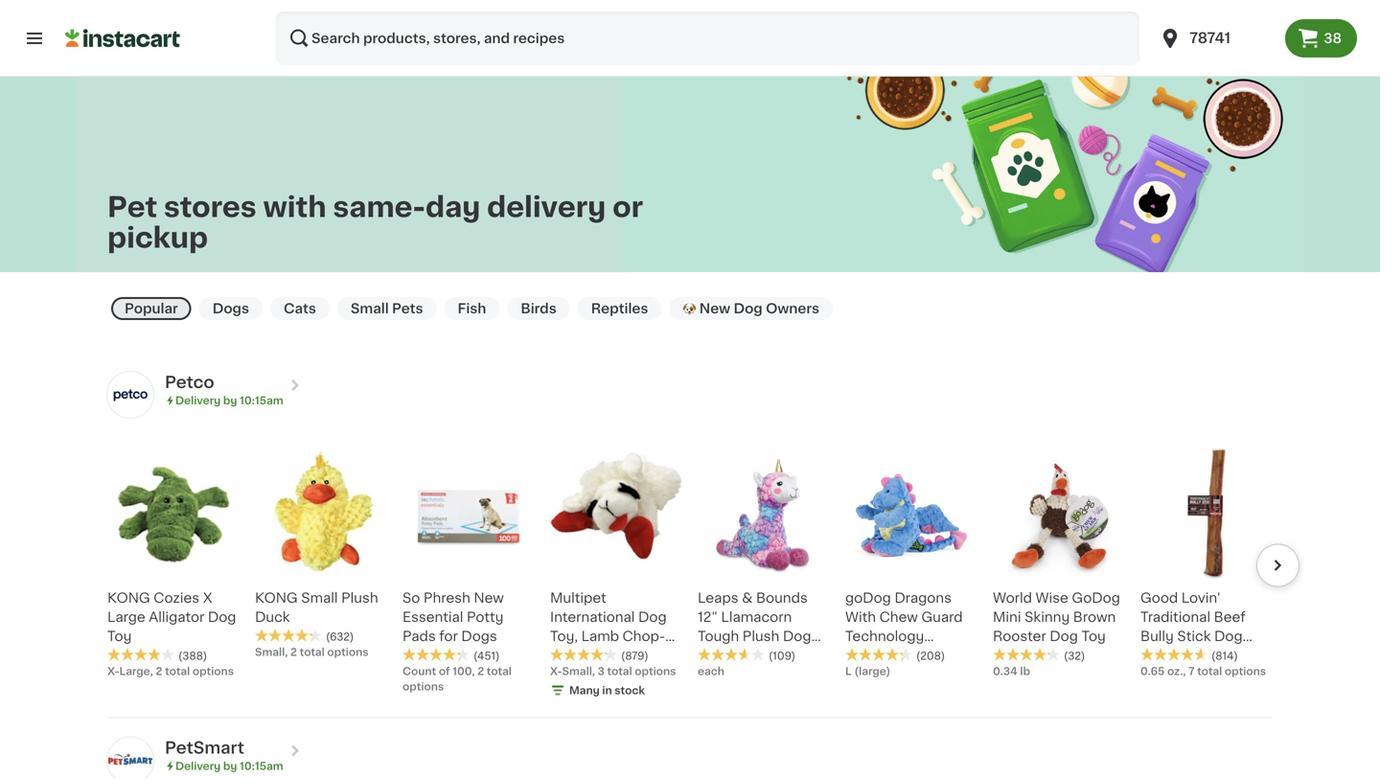 Task type: locate. For each thing, give the bounding box(es) containing it.
0 vertical spatial delivery
[[175, 395, 221, 406]]

total right 3
[[607, 666, 632, 677]]

dog up (32)
[[1050, 630, 1078, 643]]

large
[[107, 610, 145, 624], [845, 687, 883, 701]]

total for kong cozies x large alligator dog toy
[[165, 666, 190, 677]]

small down toy,
[[550, 649, 587, 662]]

toy left -
[[944, 668, 968, 681]]

options
[[327, 647, 369, 657], [193, 666, 234, 677], [635, 666, 676, 677], [1225, 666, 1266, 677], [403, 681, 444, 692]]

duck
[[255, 610, 290, 624]]

0 horizontal spatial kong
[[107, 591, 150, 605]]

bounds
[[756, 591, 808, 605]]

same-
[[333, 194, 426, 221]]

0 vertical spatial small
[[351, 302, 389, 315]]

x- down toy,
[[550, 666, 562, 677]]

small left "pets"
[[351, 302, 389, 315]]

2 right large, on the bottom left
[[156, 666, 162, 677]]

1 vertical spatial new
[[474, 591, 504, 605]]

total right the '7'
[[1197, 666, 1222, 677]]

large down l (large) at the right of the page
[[845, 687, 883, 701]]

wise
[[1036, 591, 1069, 605]]

1 kong from the left
[[107, 591, 150, 605]]

kong left cozies
[[107, 591, 150, 605]]

2 10:15am from the top
[[240, 761, 283, 771]]

1 vertical spatial delivery by 10:15am
[[175, 761, 283, 771]]

7
[[1189, 666, 1195, 677]]

plush up (632)
[[341, 591, 378, 605]]

large inside godog dragons with chew guard technology durable plush squeaker dog toy - large
[[845, 687, 883, 701]]

2 x- from the left
[[550, 666, 562, 677]]

toy down the brown
[[1082, 630, 1106, 643]]

new right 🐶
[[699, 302, 730, 315]]

dog up '(109)'
[[783, 630, 811, 643]]

0 vertical spatial small,
[[255, 647, 288, 657]]

potty
[[467, 610, 504, 624]]

birds link
[[507, 297, 570, 320]]

dog
[[734, 302, 763, 315], [208, 610, 236, 624], [638, 610, 667, 624], [783, 630, 811, 643], [1050, 630, 1078, 643], [1214, 630, 1243, 643], [912, 668, 940, 681]]

1 vertical spatial by
[[223, 761, 237, 771]]

options down "(388)"
[[193, 666, 234, 677]]

-
[[972, 668, 978, 681]]

1 delivery by 10:15am from the top
[[175, 395, 283, 406]]

large left alligator
[[107, 610, 145, 624]]

2 vertical spatial small
[[550, 649, 587, 662]]

with
[[263, 194, 326, 221]]

fish
[[458, 302, 486, 315]]

dog inside multipet international dog toy, lamb chop- small
[[638, 610, 667, 624]]

options down (814)
[[1225, 666, 1266, 677]]

delivery by 10:15am down petsmart
[[175, 761, 283, 771]]

2 vertical spatial plush
[[902, 649, 939, 662]]

1 horizontal spatial new
[[699, 302, 730, 315]]

by down dogs link
[[223, 395, 237, 406]]

options down the (879)
[[635, 666, 676, 677]]

dog down (208)
[[912, 668, 940, 681]]

total down 'kong small plush duck'
[[300, 647, 325, 657]]

kong cozies x large alligator dog toy
[[107, 591, 236, 643]]

dog down x
[[208, 610, 236, 624]]

pet
[[107, 194, 157, 221]]

kong inside 'kong small plush duck'
[[255, 591, 298, 605]]

🐶 new dog owners
[[683, 302, 820, 315]]

0 vertical spatial plush
[[341, 591, 378, 605]]

1 horizontal spatial plush
[[743, 630, 780, 643]]

delivery for petsmart
[[175, 761, 221, 771]]

delivery
[[487, 194, 606, 221]]

total
[[300, 647, 325, 657], [165, 666, 190, 677], [487, 666, 512, 677], [607, 666, 632, 677], [1197, 666, 1222, 677]]

1 horizontal spatial dogs
[[461, 630, 497, 643]]

0.65 oz., 7 total options
[[1141, 666, 1266, 677]]

x
[[203, 591, 212, 605]]

1 78741 button from the left
[[1147, 12, 1285, 65]]

options down count
[[403, 681, 444, 692]]

2
[[290, 647, 297, 657], [156, 666, 162, 677], [477, 666, 484, 677]]

small,
[[255, 647, 288, 657], [562, 666, 595, 677]]

1 by from the top
[[223, 395, 237, 406]]

2 inside count of 100, 2 total options
[[477, 666, 484, 677]]

for
[[439, 630, 458, 643]]

1 vertical spatial 10:15am
[[240, 761, 283, 771]]

kong up duck
[[255, 591, 298, 605]]

1 delivery from the top
[[175, 395, 221, 406]]

toy
[[107, 630, 132, 643], [1082, 630, 1106, 643], [698, 649, 722, 662], [944, 668, 968, 681]]

(632)
[[326, 632, 354, 642]]

each
[[698, 666, 724, 677]]

1 vertical spatial plush
[[743, 630, 780, 643]]

2 kong from the left
[[255, 591, 298, 605]]

plush
[[341, 591, 378, 605], [743, 630, 780, 643], [902, 649, 939, 662]]

1 horizontal spatial x-
[[550, 666, 562, 677]]

78741
[[1190, 31, 1231, 45]]

0 vertical spatial new
[[699, 302, 730, 315]]

chew
[[880, 610, 918, 624]]

chop-
[[623, 630, 665, 643]]

10:15am
[[240, 395, 283, 406], [240, 761, 283, 771]]

by down petsmart
[[223, 761, 237, 771]]

pets
[[392, 302, 423, 315]]

dog left owners
[[734, 302, 763, 315]]

★★★★★
[[255, 629, 322, 642], [255, 629, 322, 642], [107, 648, 174, 661], [107, 648, 174, 661], [403, 648, 470, 661], [403, 648, 470, 661], [550, 648, 617, 661], [550, 648, 617, 661], [698, 648, 765, 661], [698, 648, 765, 661], [845, 648, 912, 661], [845, 648, 912, 661], [993, 648, 1060, 661], [993, 648, 1060, 661], [1141, 648, 1208, 661], [1141, 648, 1208, 661]]

1 horizontal spatial large
[[845, 687, 883, 701]]

1 vertical spatial small,
[[562, 666, 595, 677]]

1 vertical spatial dogs
[[461, 630, 497, 643]]

dog up chop-
[[638, 610, 667, 624]]

large,
[[119, 666, 153, 677]]

dogs
[[212, 302, 249, 315], [461, 630, 497, 643]]

dogs left cats link
[[212, 302, 249, 315]]

2 by from the top
[[223, 761, 237, 771]]

🐶 new dog owners link
[[669, 297, 833, 320]]

plush down technology
[[902, 649, 939, 662]]

total inside count of 100, 2 total options
[[487, 666, 512, 677]]

options for good lovin' traditional beef bully stick dog chews
[[1225, 666, 1266, 677]]

3
[[598, 666, 605, 677]]

0 horizontal spatial large
[[107, 610, 145, 624]]

0 horizontal spatial dogs
[[212, 302, 249, 315]]

cats
[[284, 302, 316, 315]]

(32)
[[1064, 651, 1085, 661]]

kong inside kong cozies x large alligator dog toy
[[107, 591, 150, 605]]

petsmart
[[165, 740, 244, 756]]

count
[[403, 666, 436, 677]]

2 78741 button from the left
[[1159, 12, 1274, 65]]

world wise godog mini skinny brown rooster dog toy
[[993, 591, 1120, 643]]

2 delivery from the top
[[175, 761, 221, 771]]

kong small plush duck
[[255, 591, 378, 624]]

lovin'
[[1182, 591, 1221, 605]]

in
[[602, 685, 612, 696]]

small up (632)
[[301, 591, 338, 605]]

1 x- from the left
[[107, 666, 119, 677]]

dogs link
[[199, 297, 263, 320]]

None search field
[[276, 12, 1140, 65]]

0.34
[[993, 666, 1018, 677]]

1 vertical spatial delivery
[[175, 761, 221, 771]]

pet stores with same-day delivery or pickup main content
[[0, 64, 1380, 779]]

small, up many
[[562, 666, 595, 677]]

kong
[[107, 591, 150, 605], [255, 591, 298, 605]]

0 vertical spatial by
[[223, 395, 237, 406]]

2 horizontal spatial plush
[[902, 649, 939, 662]]

small inside multipet international dog toy, lamb chop- small
[[550, 649, 587, 662]]

1 horizontal spatial small
[[351, 302, 389, 315]]

birds
[[521, 302, 557, 315]]

dog down beef
[[1214, 630, 1243, 643]]

x- down kong cozies x large alligator dog toy
[[107, 666, 119, 677]]

pads
[[403, 630, 436, 643]]

1 10:15am from the top
[[240, 395, 283, 406]]

2 delivery by 10:15am from the top
[[175, 761, 283, 771]]

0 horizontal spatial 2
[[156, 666, 162, 677]]

2 down 'kong small plush duck'
[[290, 647, 297, 657]]

(814)
[[1211, 651, 1238, 661]]

0 horizontal spatial small
[[301, 591, 338, 605]]

plush inside 'kong small plush duck'
[[341, 591, 378, 605]]

0 vertical spatial 10:15am
[[240, 395, 283, 406]]

78741 button
[[1147, 12, 1285, 65], [1159, 12, 1274, 65]]

plush down the 'llamacorn'
[[743, 630, 780, 643]]

1 horizontal spatial small,
[[562, 666, 595, 677]]

0 horizontal spatial x-
[[107, 666, 119, 677]]

options for kong cozies x large alligator dog toy
[[193, 666, 234, 677]]

by
[[223, 395, 237, 406], [223, 761, 237, 771]]

x- for toy
[[107, 666, 119, 677]]

0 horizontal spatial plush
[[341, 591, 378, 605]]

of
[[439, 666, 450, 677]]

dog inside 🐶 new dog owners link
[[734, 302, 763, 315]]

total for good lovin' traditional beef bully stick dog chews
[[1197, 666, 1222, 677]]

2 horizontal spatial 2
[[477, 666, 484, 677]]

kong for large
[[107, 591, 150, 605]]

1 horizontal spatial kong
[[255, 591, 298, 605]]

multipet international dog toy, lamb chop- small
[[550, 591, 667, 662]]

pickup
[[107, 224, 208, 252]]

0 horizontal spatial new
[[474, 591, 504, 605]]

oz.,
[[1167, 666, 1186, 677]]

toy inside leaps & bounds 12" llamacorn tough plush dog toy
[[698, 649, 722, 662]]

small inside small pets "link"
[[351, 302, 389, 315]]

pet stores with same-day delivery or pickup
[[107, 194, 643, 252]]

small, down duck
[[255, 647, 288, 657]]

reptiles
[[591, 302, 648, 315]]

small pets
[[351, 302, 423, 315]]

delivery down petsmart
[[175, 761, 221, 771]]

total down "(388)"
[[165, 666, 190, 677]]

0 vertical spatial delivery by 10:15am
[[175, 395, 283, 406]]

dogs down potty
[[461, 630, 497, 643]]

(large)
[[854, 666, 890, 677]]

1 vertical spatial large
[[845, 687, 883, 701]]

2 horizontal spatial small
[[550, 649, 587, 662]]

delivery by 10:15am
[[175, 395, 283, 406], [175, 761, 283, 771]]

toy up large, on the bottom left
[[107, 630, 132, 643]]

delivery down petco
[[175, 395, 221, 406]]

dog inside good lovin' traditional beef bully stick dog chews
[[1214, 630, 1243, 643]]

0 vertical spatial large
[[107, 610, 145, 624]]

toy up each
[[698, 649, 722, 662]]

delivery by 10:15am down petco
[[175, 395, 283, 406]]

item carousel region
[[81, 441, 1300, 710]]

(208)
[[916, 651, 945, 661]]

2 down (451)
[[477, 666, 484, 677]]

new up potty
[[474, 591, 504, 605]]

good
[[1141, 591, 1178, 605]]

total down (451)
[[487, 666, 512, 677]]

1 vertical spatial small
[[301, 591, 338, 605]]

total for multipet international dog toy, lamb chop- small
[[607, 666, 632, 677]]

or
[[613, 194, 643, 221]]

options for multipet international dog toy, lamb chop- small
[[635, 666, 676, 677]]



Task type: describe. For each thing, give the bounding box(es) containing it.
popular link
[[111, 297, 191, 320]]

toy inside world wise godog mini skinny brown rooster dog toy
[[1082, 630, 1106, 643]]

international
[[550, 610, 635, 624]]

bully
[[1141, 630, 1174, 643]]

fish link
[[444, 297, 500, 320]]

multipet
[[550, 591, 606, 605]]

dogs inside so phresh new essential potty pads for dogs
[[461, 630, 497, 643]]

delivery by 10:15am for petsmart
[[175, 761, 283, 771]]

&
[[742, 591, 753, 605]]

skinny
[[1025, 610, 1070, 624]]

godog
[[845, 591, 891, 605]]

with
[[845, 610, 876, 624]]

rooster
[[993, 630, 1046, 643]]

owners
[[766, 302, 820, 315]]

1 horizontal spatial 2
[[290, 647, 297, 657]]

l
[[845, 666, 852, 677]]

12"
[[698, 610, 718, 624]]

brown
[[1073, 610, 1116, 624]]

plush inside godog dragons with chew guard technology durable plush squeaker dog toy - large
[[902, 649, 939, 662]]

godog
[[1072, 591, 1120, 605]]

cozies
[[154, 591, 199, 605]]

0 vertical spatial dogs
[[212, 302, 249, 315]]

plush inside leaps & bounds 12" llamacorn tough plush dog toy
[[743, 630, 780, 643]]

petsmart image
[[107, 737, 153, 779]]

good lovin' traditional beef bully stick dog chews
[[1141, 591, 1246, 662]]

toy inside kong cozies x large alligator dog toy
[[107, 630, 132, 643]]

toy inside godog dragons with chew guard technology durable plush squeaker dog toy - large
[[944, 668, 968, 681]]

traditional
[[1141, 610, 1211, 624]]

small inside 'kong small plush duck'
[[301, 591, 338, 605]]

lb
[[1020, 666, 1030, 677]]

many
[[569, 685, 600, 696]]

Search field
[[276, 12, 1140, 65]]

(388)
[[178, 651, 207, 661]]

leaps & bounds 12" llamacorn tough plush dog toy
[[698, 591, 811, 662]]

delivery for petco
[[175, 395, 221, 406]]

large inside kong cozies x large alligator dog toy
[[107, 610, 145, 624]]

x-large, 2 total options
[[107, 666, 234, 677]]

durable
[[845, 649, 898, 662]]

beef
[[1214, 610, 1246, 624]]

mini
[[993, 610, 1021, 624]]

options down (632)
[[327, 647, 369, 657]]

100,
[[453, 666, 475, 677]]

stores
[[164, 194, 257, 221]]

count of 100, 2 total options
[[403, 666, 512, 692]]

stick
[[1177, 630, 1211, 643]]

small, 2 total options
[[255, 647, 369, 657]]

cats link
[[270, 297, 330, 320]]

chews
[[1141, 649, 1186, 662]]

0 horizontal spatial small,
[[255, 647, 288, 657]]

guard
[[921, 610, 963, 624]]

dog inside leaps & bounds 12" llamacorn tough plush dog toy
[[783, 630, 811, 643]]

dog inside godog dragons with chew guard technology durable plush squeaker dog toy - large
[[912, 668, 940, 681]]

options inside count of 100, 2 total options
[[403, 681, 444, 692]]

kong for duck
[[255, 591, 298, 605]]

phresh
[[424, 591, 470, 605]]

technology
[[845, 630, 924, 643]]

so phresh new essential potty pads for dogs
[[403, 591, 504, 643]]

leaps
[[698, 591, 739, 605]]

🐶
[[683, 302, 696, 315]]

38
[[1324, 32, 1342, 45]]

x- for small
[[550, 666, 562, 677]]

llamacorn
[[721, 610, 792, 624]]

0.65
[[1141, 666, 1165, 677]]

38 button
[[1285, 19, 1357, 58]]

essential
[[403, 610, 463, 624]]

(109)
[[769, 651, 796, 661]]

delivery by 10:15am for petco
[[175, 395, 283, 406]]

dog inside kong cozies x large alligator dog toy
[[208, 610, 236, 624]]

so
[[403, 591, 420, 605]]

new inside so phresh new essential potty pads for dogs
[[474, 591, 504, 605]]

lamb
[[581, 630, 619, 643]]

reptiles link
[[578, 297, 662, 320]]

squeaker
[[845, 668, 909, 681]]

instacart logo image
[[65, 27, 180, 50]]

godog dragons with chew guard technology durable plush squeaker dog toy - large
[[845, 591, 978, 701]]

10:15am for petsmart
[[240, 761, 283, 771]]

dog inside world wise godog mini skinny brown rooster dog toy
[[1050, 630, 1078, 643]]

(879)
[[621, 651, 649, 661]]

10:15am for petco
[[240, 395, 283, 406]]

world
[[993, 591, 1032, 605]]

day
[[426, 194, 481, 221]]

many in stock
[[569, 685, 645, 696]]

toy,
[[550, 630, 578, 643]]

tough
[[698, 630, 739, 643]]

petco image
[[107, 372, 153, 418]]

by for petco
[[223, 395, 237, 406]]

(451)
[[473, 651, 500, 661]]

0.34 lb
[[993, 666, 1030, 677]]

popular
[[125, 302, 178, 315]]

l (large)
[[845, 666, 890, 677]]

stock
[[615, 685, 645, 696]]

petco
[[165, 374, 214, 391]]

by for petsmart
[[223, 761, 237, 771]]

alligator
[[149, 610, 204, 624]]

dragons
[[895, 591, 952, 605]]



Task type: vqa. For each thing, say whether or not it's contained in the screenshot.
La
no



